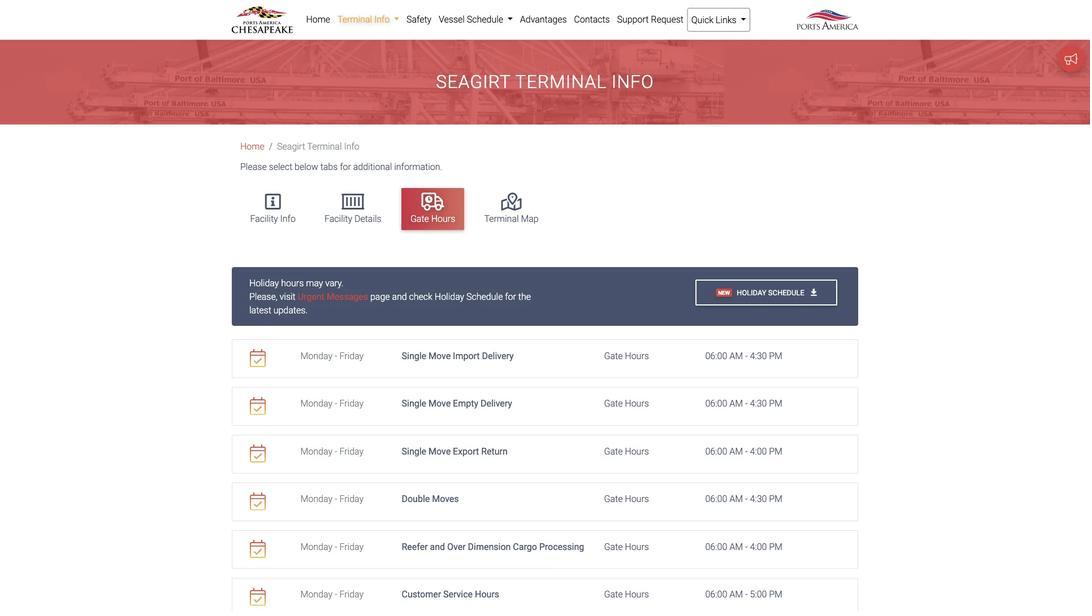 Task type: describe. For each thing, give the bounding box(es) containing it.
empty
[[453, 399, 478, 409]]

facility info link
[[241, 188, 305, 230]]

terminal info
[[337, 14, 392, 25]]

contacts
[[574, 14, 610, 25]]

monday for single move empty delivery
[[300, 399, 332, 409]]

gate hours inside gate hours link
[[410, 214, 455, 224]]

gate for customer service hours
[[604, 590, 623, 600]]

hours for single move import delivery
[[625, 351, 649, 362]]

map
[[521, 214, 539, 224]]

gate hours for double moves
[[604, 494, 649, 505]]

facility info
[[250, 214, 296, 224]]

hours
[[281, 278, 304, 289]]

friday for single move import delivery
[[339, 351, 364, 362]]

06:00 am - 4:00 pm for reefer and over dimension cargo processing
[[705, 542, 782, 553]]

links
[[716, 14, 736, 25]]

gate hours for customer service hours
[[604, 590, 649, 600]]

monday - friday for reefer and over dimension cargo processing
[[300, 542, 364, 553]]

pm for reefer and over dimension cargo processing
[[769, 542, 782, 553]]

arrow alt to bottom image
[[811, 289, 817, 297]]

friday for single move export return
[[339, 446, 364, 457]]

holiday for holiday schedule
[[737, 289, 766, 297]]

schedule for vessel
[[467, 14, 503, 25]]

06:00 for customer service hours
[[705, 590, 727, 600]]

updates.
[[273, 305, 308, 316]]

monday for reefer and over dimension cargo processing
[[300, 542, 332, 553]]

monday for customer service hours
[[300, 590, 332, 600]]

info inside the terminal info 'link'
[[374, 14, 390, 25]]

5:00
[[750, 590, 767, 600]]

am for single move export return
[[729, 446, 743, 457]]

terminal info link
[[334, 8, 403, 31]]

friday for double moves
[[339, 494, 364, 505]]

4:00 for reefer and over dimension cargo processing
[[750, 542, 767, 553]]

single for single move export return
[[402, 446, 426, 457]]

facility details
[[325, 214, 381, 224]]

monday - friday for customer service hours
[[300, 590, 364, 600]]

monday for single move export return
[[300, 446, 332, 457]]

pm for single move export return
[[769, 446, 782, 457]]

move for empty
[[429, 399, 451, 409]]

0 horizontal spatial seagirt
[[277, 141, 305, 152]]

facility details link
[[315, 188, 390, 230]]

vary.
[[325, 278, 344, 289]]

monday - friday for single move import delivery
[[300, 351, 364, 362]]

vessel schedule link
[[435, 8, 516, 31]]

holiday inside page and check holiday schedule for the latest updates.
[[435, 291, 464, 302]]

info inside facility info link
[[280, 214, 296, 224]]

double moves
[[402, 494, 459, 505]]

information.
[[394, 162, 442, 172]]

hours for customer service hours
[[625, 590, 649, 600]]

gate hours link
[[401, 188, 464, 230]]

hours for reefer and over dimension cargo processing
[[625, 542, 649, 553]]

details
[[354, 214, 381, 224]]

3 06:00 am - 4:30 pm from the top
[[705, 494, 782, 505]]

facility for facility info
[[250, 214, 278, 224]]

06:00 am - 4:00 pm for single move export return
[[705, 446, 782, 457]]

urgent
[[298, 291, 324, 302]]

1 vertical spatial seagirt terminal info
[[277, 141, 359, 152]]

gate hours for single move empty delivery
[[604, 399, 649, 409]]

export
[[453, 446, 479, 457]]

hours for single move empty delivery
[[625, 399, 649, 409]]

holiday hours may vary. please, visit urgent messages
[[249, 278, 368, 302]]

schedule for holiday
[[768, 289, 804, 297]]

am for reefer and over dimension cargo processing
[[729, 542, 743, 553]]

4:00 for single move export return
[[750, 446, 767, 457]]

1 vertical spatial home
[[240, 141, 264, 152]]

gate for single move import delivery
[[604, 351, 623, 362]]

quick
[[691, 14, 713, 25]]

schedule inside page and check holiday schedule for the latest updates.
[[466, 291, 503, 302]]

0 vertical spatial home
[[306, 14, 330, 25]]

1 vertical spatial home link
[[240, 141, 264, 152]]

terminal map
[[484, 214, 539, 224]]

move for import
[[429, 351, 451, 362]]

gate for single move export return
[[604, 446, 623, 457]]

reefer and over dimension cargo processing
[[402, 542, 584, 553]]

safety
[[407, 14, 431, 25]]

pm for customer service hours
[[769, 590, 782, 600]]

pm for single move empty delivery
[[769, 399, 782, 409]]

4:30 for empty
[[750, 399, 767, 409]]

06:00 for single move empty delivery
[[705, 399, 727, 409]]

over
[[447, 542, 466, 553]]

advantages link
[[516, 8, 570, 31]]

tab panel containing holiday hours may vary.
[[232, 267, 858, 612]]

single for single move import delivery
[[402, 351, 426, 362]]

contacts link
[[570, 8, 613, 31]]

page and check holiday schedule for the latest updates.
[[249, 291, 531, 316]]

06:00 for single move import delivery
[[705, 351, 727, 362]]

single move import delivery
[[402, 351, 514, 362]]

delivery for single move empty delivery
[[481, 399, 512, 409]]

gate for double moves
[[604, 494, 623, 505]]

06:00 am - 4:30 pm for import
[[705, 351, 782, 362]]

facility for facility details
[[325, 214, 352, 224]]

friday for single move empty delivery
[[339, 399, 364, 409]]

select
[[269, 162, 292, 172]]

support request
[[617, 14, 683, 25]]

pm for double moves
[[769, 494, 782, 505]]

advantages
[[520, 14, 567, 25]]

moves
[[432, 494, 459, 505]]

safety link
[[403, 8, 435, 31]]

1 horizontal spatial home link
[[302, 8, 334, 31]]

support request link
[[613, 8, 687, 31]]



Task type: vqa. For each thing, say whether or not it's contained in the screenshot.
5/23/2023
no



Task type: locate. For each thing, give the bounding box(es) containing it.
2 single from the top
[[402, 399, 426, 409]]

5 monday - friday from the top
[[300, 542, 364, 553]]

1 horizontal spatial holiday
[[435, 291, 464, 302]]

0 vertical spatial single
[[402, 351, 426, 362]]

please,
[[249, 291, 277, 302]]

0 horizontal spatial facility
[[250, 214, 278, 224]]

0 horizontal spatial and
[[392, 291, 407, 302]]

5 06:00 from the top
[[705, 542, 727, 553]]

hours inside gate hours link
[[431, 214, 455, 224]]

2 4:00 from the top
[[750, 542, 767, 553]]

06:00 am - 4:00 pm
[[705, 446, 782, 457], [705, 542, 782, 553]]

2 vertical spatial move
[[429, 446, 451, 457]]

5 am from the top
[[729, 542, 743, 553]]

tab list containing facility info
[[236, 183, 859, 236]]

facility
[[250, 214, 278, 224], [325, 214, 352, 224]]

holiday schedule
[[737, 289, 806, 297]]

1 vertical spatial 06:00 am - 4:00 pm
[[705, 542, 782, 553]]

2 am from the top
[[729, 399, 743, 409]]

single for single move empty delivery
[[402, 399, 426, 409]]

06:00 for double moves
[[705, 494, 727, 505]]

single left empty
[[402, 399, 426, 409]]

1 06:00 am - 4:00 pm from the top
[[705, 446, 782, 457]]

0 vertical spatial delivery
[[482, 351, 514, 362]]

0 vertical spatial for
[[340, 162, 351, 172]]

4 pm from the top
[[769, 494, 782, 505]]

4 am from the top
[[729, 494, 743, 505]]

for
[[340, 162, 351, 172], [505, 291, 516, 302]]

4:30
[[750, 351, 767, 362], [750, 399, 767, 409], [750, 494, 767, 505]]

reefer
[[402, 542, 428, 553]]

request
[[651, 14, 683, 25]]

processing
[[539, 542, 584, 553]]

friday
[[339, 351, 364, 362], [339, 399, 364, 409], [339, 446, 364, 457], [339, 494, 364, 505], [339, 542, 364, 553], [339, 590, 364, 600]]

tab list
[[236, 183, 859, 236]]

1 horizontal spatial facility
[[325, 214, 352, 224]]

0 vertical spatial 06:00 am - 4:00 pm
[[705, 446, 782, 457]]

4 monday - friday from the top
[[300, 494, 364, 505]]

gate hours for reefer and over dimension cargo processing
[[604, 542, 649, 553]]

1 horizontal spatial for
[[505, 291, 516, 302]]

schedule left "arrow alt to bottom" image at right
[[768, 289, 804, 297]]

cargo
[[513, 542, 537, 553]]

holiday for holiday hours may vary. please, visit urgent messages
[[249, 278, 279, 289]]

6 am from the top
[[729, 590, 743, 600]]

schedule left "the"
[[466, 291, 503, 302]]

check
[[409, 291, 432, 302]]

2 pm from the top
[[769, 399, 782, 409]]

delivery for single move import delivery
[[482, 351, 514, 362]]

import
[[453, 351, 480, 362]]

dimension
[[468, 542, 511, 553]]

0 vertical spatial 4:30
[[750, 351, 767, 362]]

single
[[402, 351, 426, 362], [402, 399, 426, 409], [402, 446, 426, 457]]

3 friday from the top
[[339, 446, 364, 457]]

vessel
[[439, 14, 465, 25]]

am for double moves
[[729, 494, 743, 505]]

3 monday - friday from the top
[[300, 446, 364, 457]]

hours for double moves
[[625, 494, 649, 505]]

gate hours for single move export return
[[604, 446, 649, 457]]

gate hours
[[410, 214, 455, 224], [604, 351, 649, 362], [604, 399, 649, 409], [604, 446, 649, 457], [604, 494, 649, 505], [604, 542, 649, 553], [604, 590, 649, 600]]

1 horizontal spatial home
[[306, 14, 330, 25]]

2 monday from the top
[[300, 399, 332, 409]]

single move empty delivery
[[402, 399, 512, 409]]

move left empty
[[429, 399, 451, 409]]

return
[[481, 446, 508, 457]]

for inside page and check holiday schedule for the latest updates.
[[505, 291, 516, 302]]

3 am from the top
[[729, 446, 743, 457]]

delivery right "import"
[[482, 351, 514, 362]]

3 single from the top
[[402, 446, 426, 457]]

delivery right empty
[[481, 399, 512, 409]]

1 vertical spatial move
[[429, 399, 451, 409]]

gate inside gate hours link
[[410, 214, 429, 224]]

support
[[617, 14, 649, 25]]

5 pm from the top
[[769, 542, 782, 553]]

1 vertical spatial 4:30
[[750, 399, 767, 409]]

1 vertical spatial and
[[430, 542, 445, 553]]

1 06:00 from the top
[[705, 351, 727, 362]]

facility left details
[[325, 214, 352, 224]]

home left "terminal info" at top
[[306, 14, 330, 25]]

2 move from the top
[[429, 399, 451, 409]]

latest
[[249, 305, 271, 316]]

2 vertical spatial 4:30
[[750, 494, 767, 505]]

1 horizontal spatial and
[[430, 542, 445, 553]]

2 friday from the top
[[339, 399, 364, 409]]

new
[[718, 290, 730, 296]]

gate hours for single move import delivery
[[604, 351, 649, 362]]

3 monday from the top
[[300, 446, 332, 457]]

monday for double moves
[[300, 494, 332, 505]]

2 horizontal spatial holiday
[[737, 289, 766, 297]]

schedule right vessel
[[467, 14, 503, 25]]

customer service hours
[[402, 590, 499, 600]]

monday
[[300, 351, 332, 362], [300, 399, 332, 409], [300, 446, 332, 457], [300, 494, 332, 505], [300, 542, 332, 553], [300, 590, 332, 600]]

vessel schedule
[[439, 14, 505, 25]]

am for single move empty delivery
[[729, 399, 743, 409]]

1 vertical spatial 4:00
[[750, 542, 767, 553]]

6 06:00 from the top
[[705, 590, 727, 600]]

2 facility from the left
[[325, 214, 352, 224]]

please
[[240, 162, 267, 172]]

2 06:00 am - 4:00 pm from the top
[[705, 542, 782, 553]]

gate
[[410, 214, 429, 224], [604, 351, 623, 362], [604, 399, 623, 409], [604, 446, 623, 457], [604, 494, 623, 505], [604, 542, 623, 553], [604, 590, 623, 600]]

hours for single move export return
[[625, 446, 649, 457]]

single move export return
[[402, 446, 508, 457]]

6 monday from the top
[[300, 590, 332, 600]]

single left "import"
[[402, 351, 426, 362]]

1 facility from the left
[[250, 214, 278, 224]]

and for page
[[392, 291, 407, 302]]

1 vertical spatial for
[[505, 291, 516, 302]]

quick links
[[691, 14, 739, 25]]

1 vertical spatial seagirt
[[277, 141, 305, 152]]

0 vertical spatial 06:00 am - 4:30 pm
[[705, 351, 782, 362]]

monday - friday for double moves
[[300, 494, 364, 505]]

5 friday from the top
[[339, 542, 364, 553]]

messages
[[327, 291, 368, 302]]

am for single move import delivery
[[729, 351, 743, 362]]

1 single from the top
[[402, 351, 426, 362]]

move left export
[[429, 446, 451, 457]]

2 06:00 from the top
[[705, 399, 727, 409]]

schedule
[[467, 14, 503, 25], [768, 289, 804, 297], [466, 291, 503, 302]]

0 vertical spatial seagirt
[[436, 71, 511, 93]]

home link up please
[[240, 141, 264, 152]]

home
[[306, 14, 330, 25], [240, 141, 264, 152]]

1 monday from the top
[[300, 351, 332, 362]]

single up double
[[402, 446, 426, 457]]

seagirt terminal info
[[436, 71, 654, 93], [277, 141, 359, 152]]

terminal inside tab list
[[484, 214, 519, 224]]

0 vertical spatial home link
[[302, 8, 334, 31]]

monday - friday for single move empty delivery
[[300, 399, 364, 409]]

06:00
[[705, 351, 727, 362], [705, 399, 727, 409], [705, 446, 727, 457], [705, 494, 727, 505], [705, 542, 727, 553], [705, 590, 727, 600]]

and
[[392, 291, 407, 302], [430, 542, 445, 553]]

2 vertical spatial 06:00 am - 4:30 pm
[[705, 494, 782, 505]]

home up please
[[240, 141, 264, 152]]

6 friday from the top
[[339, 590, 364, 600]]

delivery
[[482, 351, 514, 362], [481, 399, 512, 409]]

4:00
[[750, 446, 767, 457], [750, 542, 767, 553]]

1 monday - friday from the top
[[300, 351, 364, 362]]

visit
[[280, 291, 296, 302]]

4 06:00 from the top
[[705, 494, 727, 505]]

move
[[429, 351, 451, 362], [429, 399, 451, 409], [429, 446, 451, 457]]

tabs
[[320, 162, 338, 172]]

-
[[335, 351, 337, 362], [745, 351, 748, 362], [335, 399, 337, 409], [745, 399, 748, 409], [335, 446, 337, 457], [745, 446, 748, 457], [335, 494, 337, 505], [745, 494, 748, 505], [335, 542, 337, 553], [745, 542, 748, 553], [335, 590, 337, 600], [745, 590, 748, 600]]

and right page
[[392, 291, 407, 302]]

1 pm from the top
[[769, 351, 782, 362]]

1 friday from the top
[[339, 351, 364, 362]]

and inside page and check holiday schedule for the latest updates.
[[392, 291, 407, 302]]

move for export
[[429, 446, 451, 457]]

0 vertical spatial and
[[392, 291, 407, 302]]

tab panel
[[232, 267, 858, 612]]

2 monday - friday from the top
[[300, 399, 364, 409]]

the
[[518, 291, 531, 302]]

and for reefer
[[430, 542, 445, 553]]

terminal
[[337, 14, 372, 25], [515, 71, 607, 93], [307, 141, 342, 152], [484, 214, 519, 224]]

06:00 am - 5:00 pm
[[705, 590, 782, 600]]

for right tabs
[[340, 162, 351, 172]]

2 4:30 from the top
[[750, 399, 767, 409]]

1 horizontal spatial seagirt terminal info
[[436, 71, 654, 93]]

4:30 for import
[[750, 351, 767, 362]]

1 horizontal spatial seagirt
[[436, 71, 511, 93]]

2 vertical spatial single
[[402, 446, 426, 457]]

06:00 for reefer and over dimension cargo processing
[[705, 542, 727, 553]]

info
[[374, 14, 390, 25], [612, 71, 654, 93], [344, 141, 359, 152], [280, 214, 296, 224]]

0 vertical spatial move
[[429, 351, 451, 362]]

3 move from the top
[[429, 446, 451, 457]]

1 vertical spatial single
[[402, 399, 426, 409]]

3 06:00 from the top
[[705, 446, 727, 457]]

0 vertical spatial seagirt terminal info
[[436, 71, 654, 93]]

0 horizontal spatial seagirt terminal info
[[277, 141, 359, 152]]

service
[[443, 590, 473, 600]]

hours
[[431, 214, 455, 224], [625, 351, 649, 362], [625, 399, 649, 409], [625, 446, 649, 457], [625, 494, 649, 505], [625, 542, 649, 553], [475, 590, 499, 600], [625, 590, 649, 600]]

3 pm from the top
[[769, 446, 782, 457]]

pm for single move import delivery
[[769, 351, 782, 362]]

holiday inside holiday hours may vary. please, visit urgent messages
[[249, 278, 279, 289]]

3 4:30 from the top
[[750, 494, 767, 505]]

pm
[[769, 351, 782, 362], [769, 399, 782, 409], [769, 446, 782, 457], [769, 494, 782, 505], [769, 542, 782, 553], [769, 590, 782, 600]]

0 vertical spatial 4:00
[[750, 446, 767, 457]]

customer
[[402, 590, 441, 600]]

5 monday from the top
[[300, 542, 332, 553]]

friday for reefer and over dimension cargo processing
[[339, 542, 364, 553]]

06:00 for single move export return
[[705, 446, 727, 457]]

06:00 am - 4:30 pm
[[705, 351, 782, 362], [705, 399, 782, 409], [705, 494, 782, 505]]

seagirt
[[436, 71, 511, 93], [277, 141, 305, 152]]

1 am from the top
[[729, 351, 743, 362]]

1 4:00 from the top
[[750, 446, 767, 457]]

monday for single move import delivery
[[300, 351, 332, 362]]

1 06:00 am - 4:30 pm from the top
[[705, 351, 782, 362]]

urgent messages link
[[298, 291, 368, 302]]

may
[[306, 278, 323, 289]]

6 monday - friday from the top
[[300, 590, 364, 600]]

please select below tabs for additional information.
[[240, 162, 442, 172]]

move left "import"
[[429, 351, 451, 362]]

terminal map link
[[475, 188, 548, 230]]

monday - friday for single move export return
[[300, 446, 364, 457]]

0 horizontal spatial for
[[340, 162, 351, 172]]

4 friday from the top
[[339, 494, 364, 505]]

friday for customer service hours
[[339, 590, 364, 600]]

holiday right check
[[435, 291, 464, 302]]

4 monday from the top
[[300, 494, 332, 505]]

holiday right new
[[737, 289, 766, 297]]

holiday up the please,
[[249, 278, 279, 289]]

home link left "terminal info" at top
[[302, 8, 334, 31]]

am for customer service hours
[[729, 590, 743, 600]]

0 horizontal spatial home link
[[240, 141, 264, 152]]

0 horizontal spatial holiday
[[249, 278, 279, 289]]

monday - friday
[[300, 351, 364, 362], [300, 399, 364, 409], [300, 446, 364, 457], [300, 494, 364, 505], [300, 542, 364, 553], [300, 590, 364, 600]]

double
[[402, 494, 430, 505]]

gate for single move empty delivery
[[604, 399, 623, 409]]

06:00 am - 4:30 pm for empty
[[705, 399, 782, 409]]

0 horizontal spatial home
[[240, 141, 264, 152]]

and left over
[[430, 542, 445, 553]]

2 06:00 am - 4:30 pm from the top
[[705, 399, 782, 409]]

holiday
[[249, 278, 279, 289], [737, 289, 766, 297], [435, 291, 464, 302]]

page
[[370, 291, 390, 302]]

1 move from the top
[[429, 351, 451, 362]]

am
[[729, 351, 743, 362], [729, 399, 743, 409], [729, 446, 743, 457], [729, 494, 743, 505], [729, 542, 743, 553], [729, 590, 743, 600]]

gate for reefer and over dimension cargo processing
[[604, 542, 623, 553]]

facility down please
[[250, 214, 278, 224]]

1 4:30 from the top
[[750, 351, 767, 362]]

6 pm from the top
[[769, 590, 782, 600]]

additional
[[353, 162, 392, 172]]

1 vertical spatial 06:00 am - 4:30 pm
[[705, 399, 782, 409]]

quick links link
[[687, 8, 750, 32]]

home link
[[302, 8, 334, 31], [240, 141, 264, 152]]

1 vertical spatial delivery
[[481, 399, 512, 409]]

below
[[295, 162, 318, 172]]

for left "the"
[[505, 291, 516, 302]]



